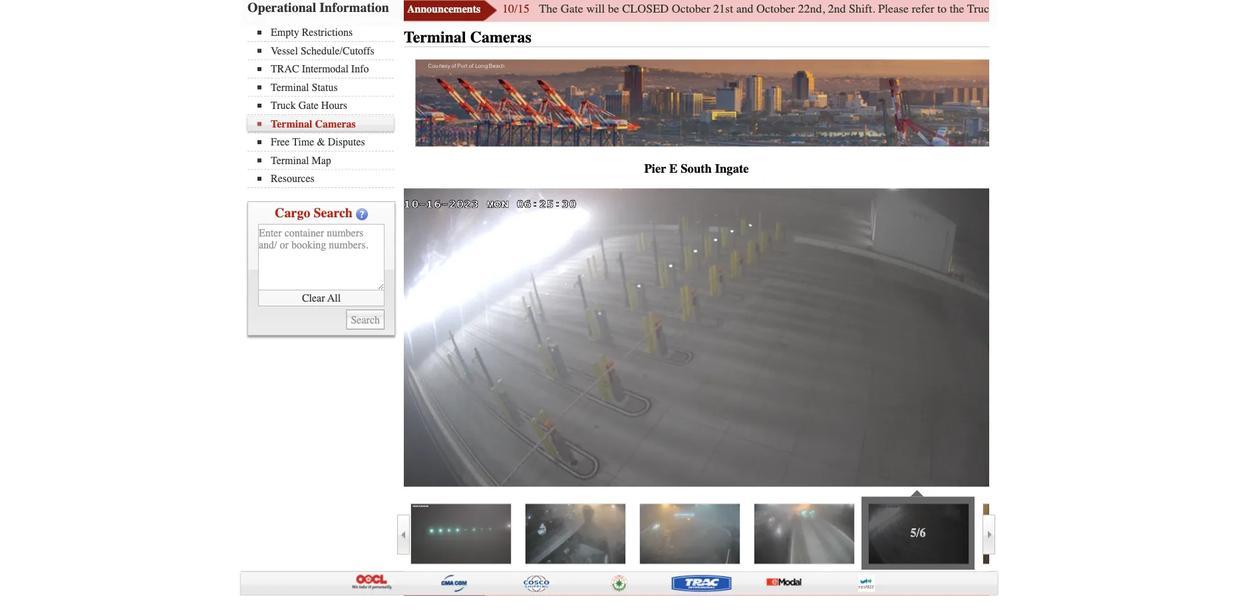 Task type: vqa. For each thing, say whether or not it's contained in the screenshot.
Contact Us link
no



Task type: describe. For each thing, give the bounding box(es) containing it.
will
[[586, 2, 605, 16]]

terminal cameras link
[[257, 118, 394, 130]]

info
[[351, 63, 369, 76]]

10/15
[[502, 2, 530, 16]]

menu bar containing empty restrictions
[[247, 25, 400, 189]]

clear all
[[302, 293, 341, 305]]

vessel
[[271, 45, 298, 57]]

1 horizontal spatial truck
[[967, 2, 995, 16]]

2 horizontal spatial gate
[[998, 2, 1021, 16]]

terminal cameras
[[404, 29, 531, 47]]

cameras inside "empty restrictions vessel schedule/cutoffs trac intermodal info terminal status truck gate hours terminal cameras free time & disputes terminal map resources"
[[315, 118, 356, 130]]

closed
[[622, 2, 669, 16]]

1 for from the left
[[1105, 2, 1119, 16]]

south
[[681, 162, 712, 176]]

be
[[608, 2, 619, 16]]

22nd,
[[798, 2, 825, 16]]

2 for from the left
[[1214, 2, 1228, 16]]

map
[[312, 155, 331, 167]]

gate inside "empty restrictions vessel schedule/cutoffs trac intermodal info terminal status truck gate hours terminal cameras free time & disputes terminal map resources"
[[298, 100, 319, 112]]

all
[[327, 293, 341, 305]]

0 vertical spatial cameras
[[470, 29, 531, 47]]

th
[[1231, 2, 1238, 16]]

restrictions
[[302, 27, 353, 39]]

5/6
[[910, 527, 926, 541]]

details
[[1180, 2, 1211, 16]]

resources
[[271, 173, 315, 185]]

empty restrictions vessel schedule/cutoffs trac intermodal info terminal status truck gate hours terminal cameras free time & disputes terminal map resources
[[271, 27, 374, 185]]

intermodal
[[302, 63, 349, 76]]

search
[[314, 206, 353, 221]]

vessel schedule/cutoffs link
[[257, 45, 394, 57]]

disputes
[[328, 136, 365, 149]]

terminal status link
[[257, 81, 394, 94]]

21st
[[713, 2, 733, 16]]

clear all button
[[258, 291, 385, 307]]

status
[[312, 81, 338, 94]]

empty
[[271, 27, 299, 39]]

Enter container numbers and/ or booking numbers.  text field
[[258, 225, 385, 291]]

terminal up the resources
[[271, 155, 309, 167]]

pier e south ingate
[[644, 162, 749, 176]]

e
[[669, 162, 678, 176]]

cargo search
[[275, 206, 353, 221]]

announcements
[[407, 3, 480, 16]]

clear
[[302, 293, 325, 305]]



Task type: locate. For each thing, give the bounding box(es) containing it.
1 horizontal spatial cameras
[[470, 29, 531, 47]]

10/15 the gate will be closed october 21st and october 22nd, 2nd shift. please refer to the truck gate hours web page for further gate details for th
[[502, 2, 1238, 16]]

page
[[1079, 2, 1102, 16]]

gate
[[1157, 2, 1177, 16]]

free time & disputes link
[[257, 136, 394, 149]]

to
[[937, 2, 947, 16]]

the
[[539, 2, 558, 16]]

truck inside "empty restrictions vessel schedule/cutoffs trac intermodal info terminal status truck gate hours terminal cameras free time & disputes terminal map resources"
[[271, 100, 296, 112]]

schedule/cutoffs
[[301, 45, 374, 57]]

truck right the
[[967, 2, 995, 16]]

operational
[[247, 0, 316, 15]]

further
[[1122, 2, 1154, 16]]

october right and
[[756, 2, 795, 16]]

hours
[[1024, 2, 1053, 16], [321, 100, 347, 112]]

0 vertical spatial truck
[[967, 2, 995, 16]]

truck
[[967, 2, 995, 16], [271, 100, 296, 112]]

terminal down announcements in the left of the page
[[404, 29, 466, 47]]

free
[[271, 136, 290, 149]]

0 vertical spatial hours
[[1024, 2, 1053, 16]]

cameras
[[470, 29, 531, 47], [315, 118, 356, 130]]

truck down trac at the top of the page
[[271, 100, 296, 112]]

trac intermodal info link
[[257, 63, 394, 76]]

terminal down trac at the top of the page
[[271, 81, 309, 94]]

cargo
[[275, 206, 310, 221]]

time
[[292, 136, 314, 149]]

1 vertical spatial cameras
[[315, 118, 356, 130]]

pier
[[644, 162, 666, 176]]

1 vertical spatial hours
[[321, 100, 347, 112]]

0 horizontal spatial hours
[[321, 100, 347, 112]]

please
[[878, 2, 909, 16]]

refer
[[912, 2, 934, 16]]

1 horizontal spatial hours
[[1024, 2, 1053, 16]]

2nd
[[828, 2, 846, 16]]

terminal
[[404, 29, 466, 47], [271, 81, 309, 94], [271, 118, 312, 130], [271, 155, 309, 167]]

1 vertical spatial truck
[[271, 100, 296, 112]]

cameras down 10/15
[[470, 29, 531, 47]]

hours up terminal cameras link at the left of the page
[[321, 100, 347, 112]]

hours left web
[[1024, 2, 1053, 16]]

0 horizontal spatial truck
[[271, 100, 296, 112]]

terminal up free
[[271, 118, 312, 130]]

0 horizontal spatial october
[[672, 2, 710, 16]]

None submit
[[346, 310, 385, 330]]

1 horizontal spatial gate
[[561, 2, 583, 16]]

resources link
[[257, 173, 394, 185]]

menu bar
[[247, 25, 400, 189]]

2 october from the left
[[756, 2, 795, 16]]

1 horizontal spatial october
[[756, 2, 795, 16]]

trac
[[271, 63, 299, 76]]

1 horizontal spatial for
[[1214, 2, 1228, 16]]

web
[[1056, 2, 1076, 16]]

ingate
[[715, 162, 749, 176]]

gate
[[561, 2, 583, 16], [998, 2, 1021, 16], [298, 100, 319, 112]]

&
[[317, 136, 325, 149]]

operational information
[[247, 0, 389, 15]]

shift.
[[849, 2, 875, 16]]

for left th
[[1214, 2, 1228, 16]]

for right page
[[1105, 2, 1119, 16]]

and
[[736, 2, 753, 16]]

october left 21st
[[672, 2, 710, 16]]

cameras down the truck gate hours link
[[315, 118, 356, 130]]

information
[[320, 0, 389, 15]]

for
[[1105, 2, 1119, 16], [1214, 2, 1228, 16]]

hours inside "empty restrictions vessel schedule/cutoffs trac intermodal info terminal status truck gate hours terminal cameras free time & disputes terminal map resources"
[[321, 100, 347, 112]]

1 october from the left
[[672, 2, 710, 16]]

0 horizontal spatial gate
[[298, 100, 319, 112]]

0 horizontal spatial cameras
[[315, 118, 356, 130]]

terminal map link
[[257, 155, 394, 167]]

empty restrictions link
[[257, 27, 394, 39]]

the
[[950, 2, 964, 16]]

0 horizontal spatial for
[[1105, 2, 1119, 16]]

october
[[672, 2, 710, 16], [756, 2, 795, 16]]

truck gate hours link
[[257, 100, 394, 112]]



